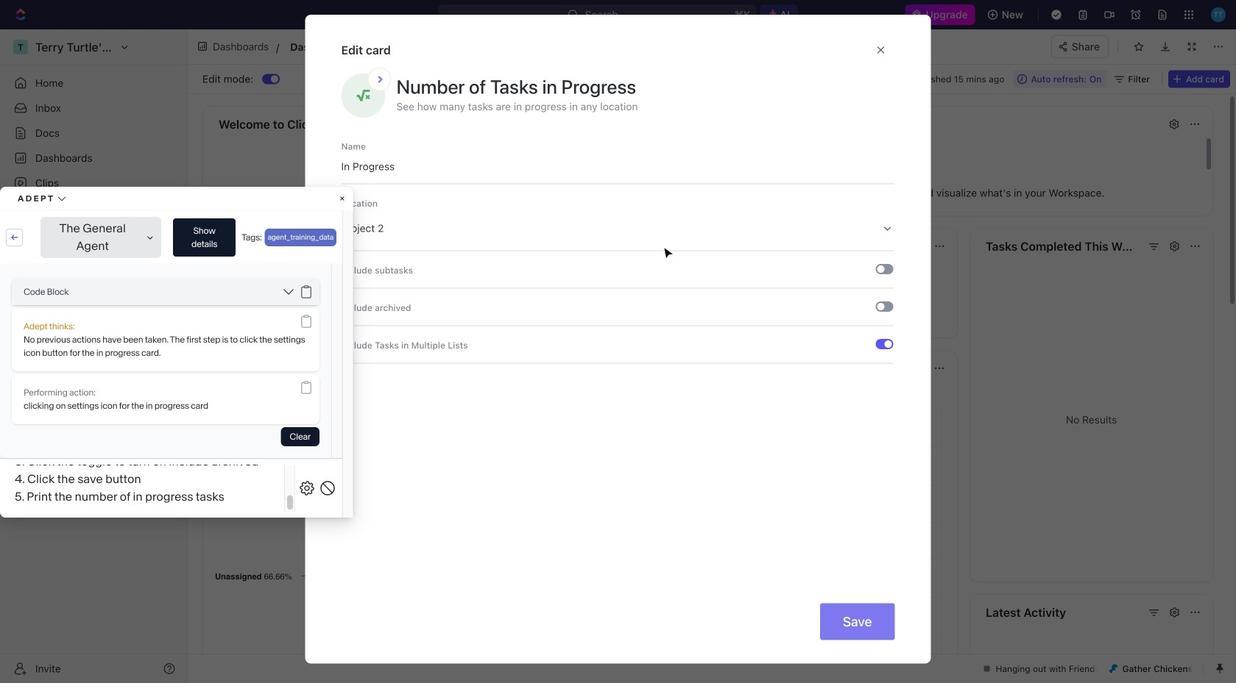 Task type: vqa. For each thing, say whether or not it's contained in the screenshot.
the Sidebar navigation
yes



Task type: describe. For each thing, give the bounding box(es) containing it.
tree inside sidebar navigation
[[6, 306, 181, 430]]

sidebar navigation
[[0, 29, 188, 684]]



Task type: locate. For each thing, give the bounding box(es) containing it.
tree
[[6, 306, 181, 430]]

drumstick bite image
[[1109, 665, 1118, 674]]

None text field
[[290, 38, 611, 56]]

Card name text field
[[341, 153, 895, 180]]



